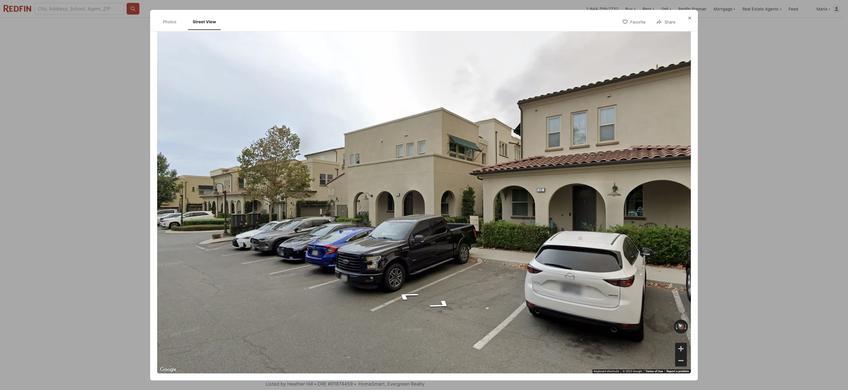 Task type: describe. For each thing, give the bounding box(es) containing it.
(949) 942-8988 link
[[537, 336, 574, 342]]

1 horizontal spatial countertops,
[[425, 293, 453, 299]]

map entry image
[[439, 192, 478, 231]]

1 vertical spatial spacious
[[346, 356, 366, 362]]

1 • from the left
[[314, 381, 317, 387]]

street view inside tab
[[193, 19, 216, 24]]

and right floors
[[333, 356, 341, 362]]

844-
[[590, 6, 600, 11]]

ft
[[305, 350, 308, 355]]

google
[[633, 370, 642, 373]]

use
[[658, 370, 663, 373]]

shoes
[[449, 356, 462, 362]]

tour for tour via video chat
[[541, 241, 549, 245]]

oct for 26
[[558, 221, 565, 226]]

tour in person option
[[487, 235, 529, 250]]

with up ft
[[300, 342, 310, 348]]

the right per
[[299, 349, 306, 355]]

2014
[[293, 336, 303, 342]]

adjacent
[[444, 307, 463, 313]]

grand
[[366, 314, 379, 320]]

the up sendero.
[[330, 272, 338, 278]]

this up wednesday
[[513, 192, 525, 201]]

lamp/sconces,
[[266, 356, 298, 362]]

with up condo
[[279, 314, 288, 320]]

spaces
[[297, 363, 313, 369]]

racks
[[428, 356, 440, 362]]

room.
[[328, 321, 341, 327]]

4 tab from the left
[[380, 19, 427, 33]]

1 vertical spatial laminate
[[299, 356, 318, 362]]

light,
[[369, 349, 380, 355]]

759-
[[600, 6, 609, 11]]

built
[[276, 336, 286, 342]]

natural
[[433, 286, 448, 292]]

bedroom.
[[450, 342, 472, 348]]

a down furniture on the left bottom of page
[[391, 314, 394, 320]]

-
[[292, 193, 294, 198]]

thursday
[[552, 206, 571, 210]]

on redfin link
[[292, 309, 313, 315]]

an inside incredible opportunity to live the rmv resort lifestyle in this stylish 1 bedroom plus loft/1.5 bathroom in the village of sendero. this end unit home boasts a spacious open floor plan with over 20' high ceilings and oversized windows that allow in an abundance of natural light and beautiful hillside and sunset views. the kitchen is upgraded with quartz countertops, beautiful linear travertine stone backsplash, white shaker cabinets, graceful tri-pendant chandelier, stainless steel appliances and a functionally beautiful furniture grade island. the adjacent living room with the 2 story ceilings feels open and grand with a custom media and storage cabinet that is the focal point of the room. no detail was left out including crown moulding, oversized ceiling fan, window casings and motorized blinds at the top windows. the entire property has beautiful laminate floors, recessed lights and plantation shutters. the second story includes a great sized loft with built-in bookcases that could make a great office, gym or extra bedroom. down the hall, the master bedroom has lots of light, a custom barn door, two reading lamp/sconces, laminate floors and a spacious walk-in closet with multiple racks for shoes and handbags. a spacious bath with upgraded quartz countertops, dual sinks, framed mirror and a glass-enclosed shower complete the master suite. in the upstairs hall you'll find a drop leaf craft table/laundry folding counter, laundry hanging bars, hidden ironing board and stackable full sized washer and dryer making this a very functionally efficient home. bac
[[394, 286, 400, 292]]

with right plan at the right of page
[[465, 279, 474, 285]]

hall
[[411, 370, 419, 376]]

plus
[[438, 272, 447, 278]]

a
[[290, 363, 294, 369]]

tuesday 24 oct
[[496, 206, 512, 226]]

shortcuts
[[607, 370, 619, 373]]

a right ask
[[503, 336, 505, 342]]

©
[[623, 370, 625, 373]]

out
[[382, 321, 389, 327]]

fan,
[[282, 328, 290, 334]]

0 vertical spatial open
[[430, 279, 441, 285]]

glass-
[[266, 370, 280, 376]]

windows.
[[398, 328, 418, 334]]

pre-
[[304, 227, 313, 232]]

sq
[[298, 350, 303, 355]]

travertine
[[279, 300, 301, 306]]

1 vertical spatial upgraded
[[338, 363, 359, 369]]

0 horizontal spatial open
[[344, 314, 355, 320]]

and up leaf
[[461, 363, 469, 369]]

1 vertical spatial quartz
[[360, 363, 375, 369]]

hillside
[[287, 293, 302, 299]]

tour for tour this home with a redfin agent.
[[487, 272, 494, 276]]

0 vertical spatial master
[[307, 349, 322, 355]]

street inside street view tab
[[193, 19, 205, 24]]

listed by heather hill • dre # 01874459 • homesmart, evergreen realty
[[266, 381, 425, 387]]

casings
[[309, 328, 326, 334]]

1 vertical spatial 92694
[[549, 287, 559, 291]]

tour for schedule
[[539, 259, 548, 265]]

the right at
[[381, 328, 388, 334]]

view for street view button in the top of the page
[[297, 172, 307, 177]]

redfin up anytime
[[524, 272, 534, 276]]

cancel
[[501, 277, 512, 281]]

a right find
[[442, 370, 445, 376]]

0 horizontal spatial countertops,
[[376, 363, 404, 369]]

evergreen
[[388, 381, 410, 387]]

property
[[443, 328, 462, 334]]

agents
[[512, 287, 523, 291]]

kitchen
[[354, 293, 370, 299]]

street view tab
[[188, 14, 221, 29]]

and down the blinds
[[356, 335, 365, 341]]

dialog containing photos
[[150, 10, 698, 380]]

ask a question
[[493, 336, 527, 342]]

with up "complete"
[[327, 363, 336, 369]]

schedule
[[517, 259, 538, 265]]

with up graceful
[[398, 293, 408, 299]]

moulding,
[[426, 321, 448, 327]]

1 horizontal spatial is
[[371, 293, 375, 299]]

1 vertical spatial 2
[[276, 363, 279, 369]]

0 vertical spatial custom
[[395, 314, 411, 320]]

5 tab from the left
[[427, 19, 455, 33]]

the down steel
[[289, 314, 296, 320]]

0 vertical spatial spacious
[[409, 279, 429, 285]]

wednesday 25 oct
[[522, 206, 543, 226]]

0 horizontal spatial oversized
[[323, 286, 345, 292]]

this right about
[[288, 254, 300, 262]]

the up second
[[420, 328, 428, 334]]

the up casings
[[320, 321, 327, 327]]

and down plan at the right of page
[[460, 286, 468, 292]]

window
[[291, 328, 308, 334]]

get
[[296, 227, 304, 232]]

0 vertical spatial quartz
[[409, 293, 423, 299]]

keyboard shortcuts
[[594, 370, 619, 373]]

in-unit laundry (washer and dryer)
[[385, 323, 461, 329]]

village
[[302, 279, 317, 285]]

view for tab list containing photos
[[206, 19, 216, 24]]

redfin inside button
[[679, 6, 691, 11]]

photos tab
[[158, 14, 181, 29]]

counter,
[[313, 377, 331, 383]]

agent
[[411, 350, 423, 355]]

1 horizontal spatial bedroom
[[417, 272, 437, 278]]

could
[[363, 342, 375, 348]]

in inside the "in the last 30 days"
[[560, 287, 563, 291]]

built in 2014
[[276, 336, 303, 342]]

a up 2%
[[389, 342, 392, 348]]

home.
[[406, 384, 420, 390]]

1 horizontal spatial upgraded
[[376, 293, 397, 299]]

unit
[[391, 323, 400, 329]]

backsplash,
[[316, 300, 342, 306]]

1 tab from the left
[[266, 19, 305, 33]]

handbags.
[[266, 363, 289, 369]]

1 vertical spatial ceilings
[[315, 314, 331, 320]]

ceiling
[[266, 328, 280, 334]]

of left the use
[[655, 370, 658, 373]]

1 vertical spatial functionally
[[360, 384, 386, 390]]

a left very
[[345, 384, 348, 390]]

1-
[[587, 6, 590, 11]]

942-
[[551, 336, 562, 342]]

and up detail
[[357, 314, 365, 320]]

1 , from the left
[[291, 204, 293, 210]]

to
[[316, 272, 320, 278]]

google image
[[159, 366, 178, 373]]

this up boasts
[[388, 272, 397, 278]]

live
[[322, 272, 329, 278]]

allow
[[377, 286, 388, 292]]

$536
[[385, 336, 397, 342]]

last
[[500, 292, 506, 296]]

the down 'opportunity'
[[294, 279, 301, 285]]

report a problem link
[[667, 370, 690, 373]]

garage
[[281, 363, 296, 369]]

and up recessed at the left bottom
[[327, 328, 336, 334]]

in inside option
[[508, 241, 511, 245]]

submit search image
[[130, 6, 136, 12]]

windows
[[346, 286, 365, 292]]

1 vertical spatial that
[[266, 321, 275, 327]]

person
[[512, 241, 524, 245]]

upstairs
[[392, 370, 410, 376]]

about this home
[[266, 254, 320, 262]]

with down buyer's
[[399, 356, 408, 362]]

1 for 1
[[346, 217, 349, 225]]

2 great from the left
[[393, 342, 405, 348]]

51
[[530, 287, 534, 291]]

in
[[378, 370, 382, 376]]

with up out
[[380, 314, 390, 320]]

1 horizontal spatial tab list
[[266, 18, 460, 33]]

bed
[[346, 226, 354, 232]]

blinds
[[360, 328, 374, 334]]

appliances
[[299, 307, 322, 313]]

0 horizontal spatial has
[[345, 349, 353, 355]]

a up feels
[[333, 307, 336, 313]]

hill
[[306, 381, 313, 387]]

office,
[[406, 342, 420, 348]]

the up storage
[[434, 307, 442, 313]]

beautiful down ceiling on the bottom of the page
[[266, 335, 285, 341]]

this right #
[[336, 384, 344, 390]]

of left natural
[[427, 286, 431, 292]]

homesmart,
[[359, 381, 386, 387]]

and down backsplash,
[[323, 307, 332, 313]]

the up lamp/sconces,
[[280, 349, 287, 355]]

gym
[[421, 342, 431, 348]]

of down to
[[318, 279, 323, 285]]

feed
[[789, 6, 799, 11]]

per
[[289, 350, 297, 355]]

fee for $536 monthly hoa fee
[[429, 336, 436, 342]]

with up anytime
[[513, 272, 520, 276]]

of right lots
[[363, 349, 368, 355]]

26
[[556, 210, 567, 221]]

a up the craft at the right
[[471, 363, 473, 369]]

0 horizontal spatial spacious
[[295, 363, 314, 369]]

table/laundry
[[266, 377, 295, 383]]

ask
[[493, 336, 502, 342]]

0 vertical spatial that
[[367, 286, 375, 292]]



Task type: locate. For each thing, give the bounding box(es) containing it.
1 horizontal spatial sized
[[279, 342, 290, 348]]

opportunity
[[289, 272, 315, 278]]

a left 2%
[[381, 349, 384, 355]]

a right report
[[676, 370, 678, 373]]

0 horizontal spatial ceilings
[[296, 286, 312, 292]]

upgraded down lots
[[338, 363, 359, 369]]

reading
[[436, 349, 452, 355]]

left
[[373, 321, 381, 327]]

1 inside 1 bed
[[346, 217, 349, 225]]

tour up the agent.
[[539, 259, 548, 265]]

1 horizontal spatial oct
[[529, 221, 536, 226]]

photos
[[555, 172, 569, 177]]

0 vertical spatial fee
[[429, 336, 436, 342]]

very
[[349, 384, 359, 390]]

2 • from the left
[[354, 381, 357, 387]]

favorite button
[[618, 16, 651, 28]]

spacious up shower
[[295, 363, 314, 369]]

premier
[[692, 6, 707, 11]]

$548
[[276, 350, 288, 355]]

custom up including
[[395, 314, 411, 320]]

spacious down lots
[[346, 356, 366, 362]]

beautiful up grand
[[364, 307, 383, 313]]

0 vertical spatial laundry
[[401, 323, 418, 329]]

next image
[[571, 211, 580, 220]]

full
[[460, 377, 467, 383]]

view inside tab
[[206, 19, 216, 24]]

1 horizontal spatial street
[[284, 172, 296, 177]]

0 horizontal spatial sized
[[266, 384, 278, 390]]

share
[[665, 19, 676, 24]]

47
[[549, 172, 554, 177]]

video
[[555, 241, 564, 245]]

2 horizontal spatial oct
[[558, 221, 565, 226]]

tour in person
[[499, 241, 524, 245]]

that down room
[[266, 321, 275, 327]]

and up stone
[[303, 293, 311, 299]]

tab
[[266, 19, 305, 33], [305, 19, 337, 33], [337, 19, 380, 33], [380, 19, 427, 33], [427, 19, 455, 33]]

and down the folding
[[296, 384, 305, 390]]

1 vertical spatial custom
[[385, 349, 401, 355]]

media
[[413, 314, 426, 320]]

1 vertical spatial story
[[437, 335, 448, 341]]

thursday 26 oct
[[552, 206, 571, 226]]

oversized down sendero.
[[323, 286, 345, 292]]

ask a question link
[[493, 336, 527, 342]]

1 alzada st, rancho mission viejo, ca 92694 image
[[266, 34, 485, 185], [487, 34, 578, 109], [487, 111, 578, 185]]

white
[[343, 300, 355, 306]]

ironing
[[397, 377, 412, 383]]

1 horizontal spatial 2
[[298, 314, 301, 320]]

home up to
[[302, 254, 320, 262]]

at
[[375, 328, 379, 334]]

1 vertical spatial street view
[[284, 172, 307, 177]]

leaf
[[458, 370, 466, 376]]

open up the no
[[344, 314, 355, 320]]

0 horizontal spatial story
[[302, 314, 313, 320]]

heather
[[287, 381, 305, 387]]

oct inside tuesday 24 oct
[[500, 221, 507, 226]]

1 horizontal spatial •
[[354, 381, 357, 387]]

open up natural
[[430, 279, 441, 285]]

1 vertical spatial days
[[281, 309, 291, 315]]

1 vertical spatial an
[[530, 317, 536, 323]]

0 vertical spatial bedroom
[[417, 272, 437, 278]]

has a/c
[[385, 309, 403, 315]]

tour
[[498, 192, 511, 201], [539, 259, 548, 265]]

hall,
[[288, 349, 297, 355]]

redfin down stone
[[299, 309, 313, 315]]

is up ceiling on the bottom of the page
[[276, 321, 280, 327]]

0 horizontal spatial is
[[276, 321, 280, 327]]

an down boasts
[[394, 286, 400, 292]]

1 horizontal spatial an
[[530, 317, 536, 323]]

home up wednesday
[[527, 192, 545, 201]]

and down find
[[428, 377, 436, 383]]

0 horizontal spatial 92694
[[351, 204, 365, 210]]

days inside the "in the last 30 days"
[[513, 292, 521, 296]]

1 horizontal spatial tour
[[499, 241, 507, 245]]

spacious up abundance
[[409, 279, 429, 285]]

home up cancel
[[502, 272, 512, 276]]

report
[[667, 370, 676, 373]]

1 vertical spatial sized
[[266, 384, 278, 390]]

1 vertical spatial tour
[[539, 259, 548, 265]]

floors
[[319, 356, 332, 362]]

1 great from the left
[[266, 342, 278, 348]]

and right shoes
[[463, 356, 472, 362]]

0 horizontal spatial 1
[[266, 204, 268, 210]]

lots
[[354, 349, 362, 355]]

dialog
[[150, 10, 698, 380]]

City, Address, School, Agent, ZIP search field
[[35, 3, 124, 15]]

2 inside incredible opportunity to live the rmv resort lifestyle in this stylish 1 bedroom plus loft/1.5 bathroom in the village of sendero. this end unit home boasts a spacious open floor plan with over 20' high ceilings and oversized windows that allow in an abundance of natural light and beautiful hillside and sunset views. the kitchen is upgraded with quartz countertops, beautiful linear travertine stone backsplash, white shaker cabinets, graceful tri-pendant chandelier, stainless steel appliances and a functionally beautiful furniture grade island. the adjacent living room with the 2 story ceilings feels open and grand with a custom media and storage cabinet that is the focal point of the room. no detail was left out including crown moulding, oversized ceiling fan, window casings and motorized blinds at the top windows. the entire property has beautiful laminate floors, recessed lights and plantation shutters. the second story includes a great sized loft with built-in bookcases that could make a great office, gym or extra bedroom. down the hall, the master bedroom has lots of light, a custom barn door, two reading lamp/sconces, laminate floors and a spacious walk-in closet with multiple racks for shoes and handbags. a spacious bath with upgraded quartz countertops, dual sinks, framed mirror and a glass-enclosed shower complete the master suite. in the upstairs hall you'll find a drop leaf craft table/laundry folding counter, laundry hanging bars, hidden ironing board and stackable full sized washer and dryer making this a very functionally efficient home. bac
[[298, 314, 301, 320]]

ceilings down the village
[[296, 286, 312, 292]]

is right kitchen
[[371, 293, 375, 299]]

5 days on redfin
[[276, 309, 313, 315]]

1 oct from the left
[[500, 221, 507, 226]]

home inside incredible opportunity to live the rmv resort lifestyle in this stylish 1 bedroom plus loft/1.5 bathroom in the village of sendero. this end unit home boasts a spacious open floor plan with over 20' high ceilings and oversized windows that allow in an abundance of natural light and beautiful hillside and sunset views. the kitchen is upgraded with quartz countertops, beautiful linear travertine stone backsplash, white shaker cabinets, graceful tri-pendant chandelier, stainless steel appliances and a functionally beautiful furniture grade island. the adjacent living room with the 2 story ceilings feels open and grand with a custom media and storage cabinet that is the focal point of the room. no detail was left out including crown moulding, oversized ceiling fan, window casings and motorized blinds at the top windows. the entire property has beautiful laminate floors, recessed lights and plantation shutters. the second story includes a great sized loft with built-in bookcases that could make a great office, gym or extra bedroom. down the hall, the master bedroom has lots of light, a custom barn door, two reading lamp/sconces, laminate floors and a spacious walk-in closet with multiple racks for shoes and handbags. a spacious bath with upgraded quartz countertops, dual sinks, framed mirror and a glass-enclosed shower complete the master suite. in the upstairs hall you'll find a drop leaf craft table/laundry folding counter, laundry hanging bars, hidden ironing board and stackable full sized washer and dryer making this a very functionally efficient home. bac
[[376, 279, 388, 285]]

has
[[464, 328, 472, 334], [345, 349, 353, 355]]

2 vertical spatial that
[[353, 342, 362, 348]]

$4,579
[[274, 227, 288, 232]]

0 horizontal spatial days
[[281, 309, 291, 315]]

0 vertical spatial days
[[513, 292, 521, 296]]

custom up closet
[[385, 349, 401, 355]]

dual
[[405, 363, 415, 369]]

furniture
[[384, 307, 403, 313]]

bars,
[[369, 377, 380, 383]]

0 vertical spatial countertops,
[[425, 293, 453, 299]]

buyer's
[[393, 350, 409, 355]]

floor
[[443, 279, 453, 285]]

tour up the it's
[[487, 272, 494, 276]]

has left lots
[[345, 349, 353, 355]]

fee for 2% buyer's agent fee
[[425, 350, 432, 355]]

tour up tuesday
[[498, 192, 511, 201]]

barn
[[403, 349, 412, 355]]

1 vertical spatial laundry
[[332, 377, 349, 383]]

active link
[[295, 193, 309, 198]]

0 horizontal spatial view
[[206, 19, 216, 24]]

0 vertical spatial oversized
[[323, 286, 345, 292]]

shaker
[[356, 300, 371, 306]]

an inside button
[[530, 317, 536, 323]]

0 vertical spatial has
[[464, 328, 472, 334]]

days down 'agents'
[[513, 292, 521, 296]]

lights
[[343, 335, 355, 341]]

redfin premier
[[679, 6, 707, 11]]

list box containing tour in person
[[487, 235, 578, 250]]

sized up $548
[[279, 342, 290, 348]]

1,004 sq ft
[[396, 217, 415, 232]]

0 vertical spatial functionally
[[337, 307, 362, 313]]

1 vertical spatial fee
[[425, 350, 432, 355]]

point
[[302, 321, 313, 327]]

that up lots
[[353, 342, 362, 348]]

beautiful down light
[[454, 293, 473, 299]]

a right includes
[[469, 335, 472, 341]]

$536 monthly hoa fee
[[385, 336, 436, 342]]

1 horizontal spatial quartz
[[409, 293, 423, 299]]

1 vertical spatial master
[[349, 370, 364, 376]]

2 horizontal spatial tour
[[541, 241, 549, 245]]

and down storage
[[438, 323, 446, 329]]

24
[[498, 210, 509, 221]]

0 vertical spatial story
[[302, 314, 313, 320]]

dryer
[[306, 384, 317, 390]]

oct down 24
[[500, 221, 507, 226]]

2023
[[626, 370, 633, 373]]

1 horizontal spatial laundry
[[401, 323, 418, 329]]

bedroom down 'bookcases'
[[324, 349, 343, 355]]

baths link
[[368, 226, 381, 232]]

2 horizontal spatial 1
[[413, 272, 415, 278]]

oct for 24
[[500, 221, 507, 226]]

1 for 1 alzada st
[[266, 204, 268, 210]]

or
[[432, 342, 437, 348]]

ceilings up room.
[[315, 314, 331, 320]]

fee down entire at the right bottom of the page
[[429, 336, 436, 342]]

condo
[[276, 323, 291, 329]]

0 horizontal spatial bedroom
[[324, 349, 343, 355]]

tour for go
[[498, 192, 511, 201]]

the right tours
[[564, 287, 570, 291]]

floors,
[[306, 335, 320, 341]]

list box
[[487, 235, 578, 250]]

quartz up tri- in the bottom of the page
[[409, 293, 423, 299]]

open
[[430, 279, 441, 285], [344, 314, 355, 320]]

it's free, cancel anytime
[[487, 277, 526, 281]]

the inside the "in the last 30 days"
[[564, 287, 570, 291]]

1 horizontal spatial open
[[430, 279, 441, 285]]

redfin up the last
[[500, 287, 511, 291]]

and up the moulding,
[[427, 314, 436, 320]]

3 oct from the left
[[558, 221, 565, 226]]

0 horizontal spatial laundry
[[332, 377, 349, 383]]

2 oct from the left
[[529, 221, 536, 226]]

hidden
[[381, 377, 396, 383]]

and up sunset
[[314, 286, 322, 292]]

the up the office,
[[410, 335, 418, 341]]

boasts
[[389, 279, 404, 285]]

approved
[[313, 227, 332, 232]]

1 vertical spatial is
[[276, 321, 280, 327]]

0 vertical spatial laminate
[[287, 335, 305, 341]]

0 vertical spatial upgraded
[[376, 293, 397, 299]]

stone
[[302, 300, 314, 306]]

a up anytime
[[521, 272, 523, 276]]

0 horizontal spatial tab list
[[157, 13, 227, 30]]

$550,000
[[266, 217, 299, 225]]

3 tab from the left
[[337, 19, 380, 33]]

upgraded up cabinets,
[[376, 293, 397, 299]]

oct inside thursday 26 oct
[[558, 221, 565, 226]]

the up 01874459
[[340, 370, 347, 376]]

0 horizontal spatial oct
[[500, 221, 507, 226]]

1 horizontal spatial view
[[297, 172, 307, 177]]

2 , from the left
[[340, 204, 342, 210]]

rmv
[[339, 272, 349, 278]]

0 horizontal spatial great
[[266, 342, 278, 348]]

has up includes
[[464, 328, 472, 334]]

1.5
[[368, 217, 378, 225]]

0 vertical spatial street view
[[193, 19, 216, 24]]

street view
[[193, 19, 216, 24], [284, 172, 307, 177]]

laminate up loft
[[287, 335, 305, 341]]

master up hanging
[[349, 370, 364, 376]]

a inside dialog
[[676, 370, 678, 373]]

1 horizontal spatial has
[[464, 328, 472, 334]]

for
[[271, 193, 279, 198]]

the up white at bottom left
[[344, 293, 352, 299]]

viejo
[[329, 204, 340, 210]]

countertops, down natural
[[425, 293, 453, 299]]

0 horizontal spatial tour
[[487, 272, 494, 276]]

0 vertical spatial view
[[206, 19, 216, 24]]

oct down 25
[[529, 221, 536, 226]]

laundry inside incredible opportunity to live the rmv resort lifestyle in this stylish 1 bedroom plus loft/1.5 bathroom in the village of sendero. this end unit home boasts a spacious open floor plan with over 20' high ceilings and oversized windows that allow in an abundance of natural light and beautiful hillside and sunset views. the kitchen is upgraded with quartz countertops, beautiful linear travertine stone backsplash, white shaker cabinets, graceful tri-pendant chandelier, stainless steel appliances and a functionally beautiful furniture grade island. the adjacent living room with the 2 story ceilings feels open and grand with a custom media and storage cabinet that is the focal point of the room. no detail was left out including crown moulding, oversized ceiling fan, window casings and motorized blinds at the top windows. the entire property has beautiful laminate floors, recessed lights and plantation shutters. the second story includes a great sized loft with built-in bookcases that could make a great office, gym or extra bedroom. down the hall, the master bedroom has lots of light, a custom barn door, two reading lamp/sconces, laminate floors and a spacious walk-in closet with multiple racks for shoes and handbags. a spacious bath with upgraded quartz countertops, dual sinks, framed mirror and a glass-enclosed shower complete the master suite. in the upstairs hall you'll find a drop leaf craft table/laundry folding counter, laundry hanging bars, hidden ironing board and stackable full sized washer and dryer making this a very functionally efficient home. bac
[[332, 377, 349, 383]]

an left offer
[[530, 317, 536, 323]]

functionally down white at bottom left
[[337, 307, 362, 313]]

mirror
[[447, 363, 460, 369]]

1 horizontal spatial ceilings
[[315, 314, 331, 320]]

None button
[[491, 202, 517, 229], [519, 202, 546, 229], [548, 202, 575, 229], [491, 202, 517, 229], [519, 202, 546, 229], [548, 202, 575, 229]]

tab list containing photos
[[157, 13, 227, 30]]

0 vertical spatial ceilings
[[296, 286, 312, 292]]

2 vertical spatial spacious
[[295, 363, 314, 369]]

1 vertical spatial oversized
[[449, 321, 470, 327]]

street inside street view button
[[284, 172, 296, 177]]

1-844-759-7732
[[587, 6, 619, 11]]

feed button
[[786, 0, 814, 17]]

1 vertical spatial open
[[344, 314, 355, 320]]

• right hill
[[314, 381, 317, 387]]

view inside button
[[297, 172, 307, 177]]

street view inside button
[[284, 172, 307, 177]]

tour via video chat option
[[529, 235, 578, 250]]

a down the stylish
[[405, 279, 408, 285]]

• right 01874459
[[354, 381, 357, 387]]

active
[[295, 193, 309, 198]]

street view button
[[271, 169, 312, 181]]

enclosed
[[280, 370, 300, 376]]

oct inside wednesday 25 oct
[[529, 221, 536, 226]]

2 down lamp/sconces,
[[276, 363, 279, 369]]

this up free,
[[495, 272, 501, 276]]

1 horizontal spatial oversized
[[449, 321, 470, 327]]

tour
[[499, 241, 507, 245], [541, 241, 549, 245], [487, 272, 494, 276]]

1 horizontal spatial 92694
[[549, 287, 559, 291]]

0 vertical spatial street
[[193, 19, 205, 24]]

of up casings
[[314, 321, 318, 327]]

oversized down cabinet
[[449, 321, 470, 327]]

tuesday
[[496, 206, 512, 210]]

for
[[442, 356, 448, 362]]

1.5 baths
[[368, 217, 381, 232]]

92694 right tours
[[549, 287, 559, 291]]

functionally down the bars,
[[360, 384, 386, 390]]

tour inside button
[[539, 259, 548, 265]]

0 horizontal spatial ,
[[291, 204, 293, 210]]

two
[[426, 349, 434, 355]]

1 horizontal spatial tour
[[539, 259, 548, 265]]

start
[[518, 317, 529, 323]]

0 vertical spatial an
[[394, 286, 400, 292]]

0 vertical spatial is
[[371, 293, 375, 299]]

0 horizontal spatial an
[[394, 286, 400, 292]]

laundry down media in the bottom of the page
[[401, 323, 418, 329]]

1 inside incredible opportunity to live the rmv resort lifestyle in this stylish 1 bedroom plus loft/1.5 bathroom in the village of sendero. this end unit home boasts a spacious open floor plan with over 20' high ceilings and oversized windows that allow in an abundance of natural light and beautiful hillside and sunset views. the kitchen is upgraded with quartz countertops, beautiful linear travertine stone backsplash, white shaker cabinets, graceful tri-pendant chandelier, stainless steel appliances and a functionally beautiful furniture grade island. the adjacent living room with the 2 story ceilings feels open and grand with a custom media and storage cabinet that is the focal point of the room. no detail was left out including crown moulding, oversized ceiling fan, window casings and motorized blinds at the top windows. the entire property has beautiful laminate floors, recessed lights and plantation shutters. the second story includes a great sized loft with built-in bookcases that could make a great office, gym or extra bedroom. down the hall, the master bedroom has lots of light, a custom barn door, two reading lamp/sconces, laminate floors and a spacious walk-in closet with multiple racks for shoes and handbags. a spacious bath with upgraded quartz countertops, dual sinks, framed mirror and a glass-enclosed shower complete the master suite. in the upstairs hall you'll find a drop leaf craft table/laundry folding counter, laundry hanging bars, hidden ironing board and stackable full sized washer and dryer making this a very functionally efficient home. bac
[[413, 272, 415, 278]]

ft
[[403, 226, 408, 232]]

2 horizontal spatial that
[[367, 286, 375, 292]]

redfin left 'premier'
[[679, 6, 691, 11]]

including
[[390, 321, 410, 327]]

tour for tour in person
[[499, 241, 507, 245]]

agent.
[[535, 272, 546, 276]]

0 horizontal spatial 2
[[276, 363, 279, 369]]

2 tab from the left
[[305, 19, 337, 33]]

terms
[[646, 370, 654, 373]]

0 vertical spatial 2
[[298, 314, 301, 320]]

days
[[513, 292, 521, 296], [281, 309, 291, 315]]

0 vertical spatial 1
[[266, 204, 268, 210]]

great down "shutters."
[[393, 342, 405, 348]]

1 horizontal spatial spacious
[[346, 356, 366, 362]]

complete
[[318, 370, 339, 376]]

0 horizontal spatial that
[[266, 321, 275, 327]]

sized down table/laundry
[[266, 384, 278, 390]]

story up extra
[[437, 335, 448, 341]]

0 horizontal spatial street
[[193, 19, 205, 24]]

countertops, down closet
[[376, 363, 404, 369]]

0 horizontal spatial upgraded
[[338, 363, 359, 369]]

problem
[[679, 370, 690, 373]]

walk-
[[367, 356, 379, 362]]

1 horizontal spatial ,
[[340, 204, 342, 210]]

1 vertical spatial bedroom
[[324, 349, 343, 355]]

master
[[307, 349, 322, 355], [349, 370, 364, 376]]

living
[[464, 307, 475, 313]]

the right in
[[384, 370, 391, 376]]

the up fan,
[[281, 321, 288, 327]]

suite.
[[365, 370, 377, 376]]

a down 'bookcases'
[[343, 356, 345, 362]]

, left rancho
[[291, 204, 293, 210]]

1 horizontal spatial days
[[513, 292, 521, 296]]

motorized
[[337, 328, 359, 334]]

tab list
[[157, 13, 227, 30], [266, 18, 460, 33]]

oct for 25
[[529, 221, 536, 226]]

47 photos button
[[536, 169, 573, 181]]

days right 5 at the left bottom of page
[[281, 309, 291, 315]]

1 vertical spatial street
[[284, 172, 296, 177]]

beautiful up linear
[[266, 293, 285, 299]]

was
[[363, 321, 372, 327]]

0 horizontal spatial quartz
[[360, 363, 375, 369]]



Task type: vqa. For each thing, say whether or not it's contained in the screenshot.
VIDEO on the bottom of the page
yes



